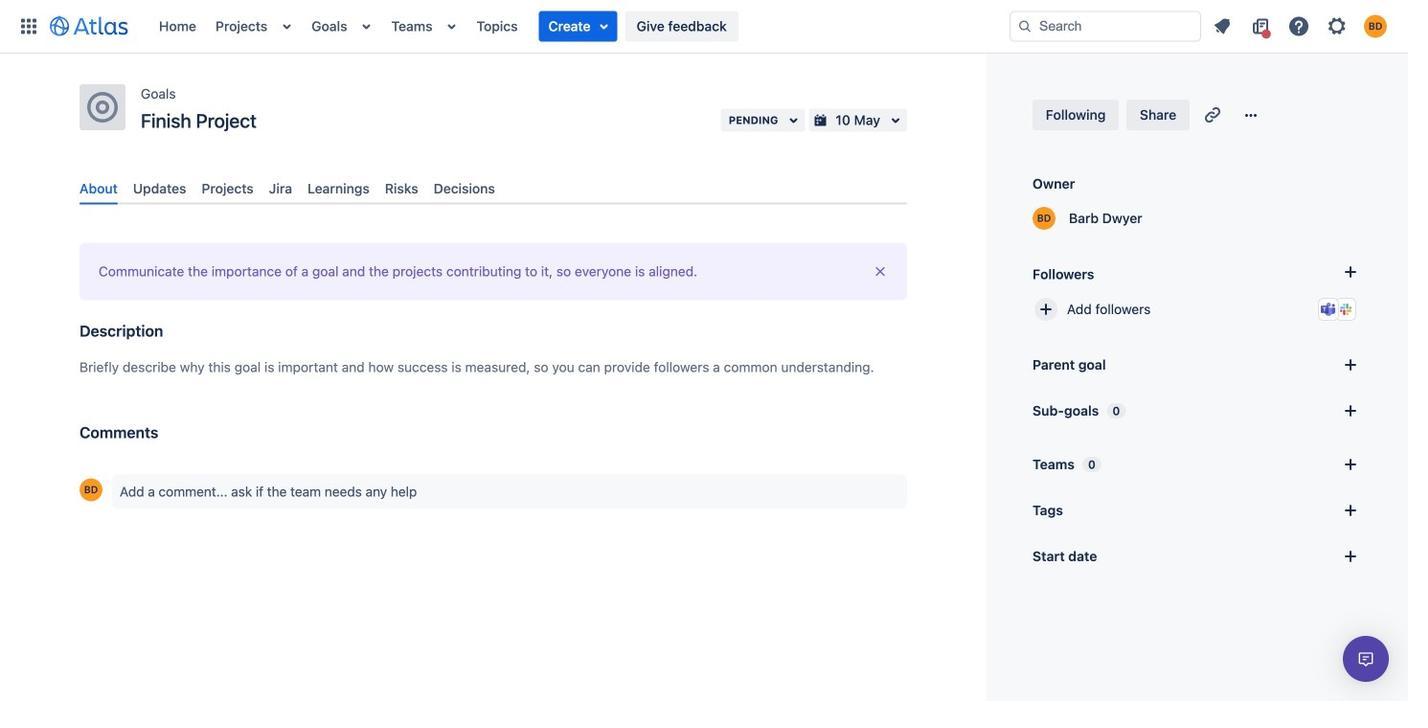 Task type: describe. For each thing, give the bounding box(es) containing it.
help image
[[1288, 15, 1311, 38]]

top element
[[11, 0, 1010, 53]]

0 horizontal spatial list
[[149, 0, 1010, 53]]

settings image
[[1326, 15, 1349, 38]]

add follower image
[[1035, 298, 1058, 321]]



Task type: vqa. For each thing, say whether or not it's contained in the screenshot.
the Account icon
yes



Task type: locate. For each thing, give the bounding box(es) containing it.
add a follower image
[[1340, 261, 1363, 284]]

list item
[[539, 11, 618, 42]]

slack logo showing nan channels are connected to this goal image
[[1339, 302, 1354, 317]]

goal icon image
[[87, 92, 118, 123]]

1 horizontal spatial list
[[1205, 11, 1397, 42]]

None search field
[[1010, 11, 1202, 42]]

notifications image
[[1211, 15, 1234, 38]]

switch to... image
[[17, 15, 40, 38]]

more icon image
[[1240, 103, 1263, 126]]

banner
[[0, 0, 1409, 54]]

account image
[[1364, 15, 1387, 38]]

search image
[[1018, 19, 1033, 34]]

close banner image
[[873, 264, 888, 280]]

list
[[149, 0, 1010, 53], [1205, 11, 1397, 42]]

msteams logo showing  channels are connected to this goal image
[[1321, 302, 1337, 317]]

tab list
[[72, 173, 915, 205]]

list item inside top element
[[539, 11, 618, 42]]

Search field
[[1010, 11, 1202, 42]]



